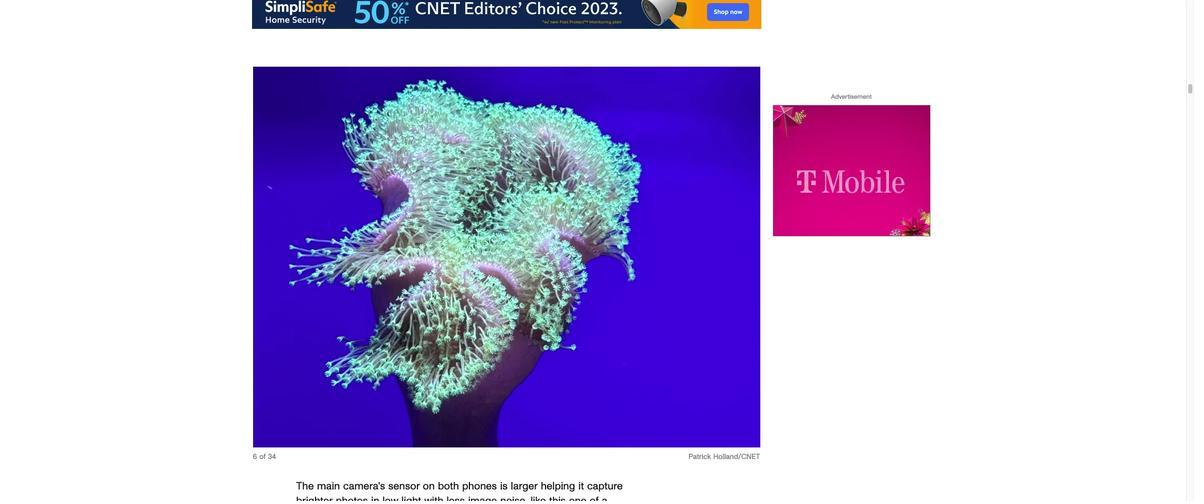 Task type: vqa. For each thing, say whether or not it's contained in the screenshot.
By Albert Bassili
no



Task type: describe. For each thing, give the bounding box(es) containing it.
one
[[569, 496, 587, 501]]

in
[[371, 496, 379, 501]]

is
[[500, 481, 508, 491]]

this
[[549, 496, 566, 501]]

patrick
[[689, 453, 711, 460]]

photos
[[336, 496, 368, 501]]

like
[[531, 496, 546, 501]]

image
[[468, 496, 497, 501]]

phones
[[462, 481, 497, 491]]

the
[[296, 481, 314, 491]]

sensor
[[388, 481, 420, 491]]

less
[[447, 496, 465, 501]]

brighter
[[296, 496, 333, 501]]

larger
[[511, 481, 538, 491]]

main
[[317, 481, 340, 491]]

camera's
[[343, 481, 385, 491]]

of inside the main camera's sensor on both phones is larger helping it capture brighter photos in low light with less image noise, like this one of
[[590, 496, 599, 501]]

1 vertical spatial advertisement region
[[773, 105, 931, 236]]

img 0368.jpg image
[[253, 67, 760, 447]]

holland/cnet
[[714, 453, 760, 460]]

light
[[402, 496, 421, 501]]

with
[[424, 496, 444, 501]]

both
[[438, 481, 459, 491]]



Task type: locate. For each thing, give the bounding box(es) containing it.
advertisement region
[[252, 0, 761, 29], [773, 105, 931, 236]]

1 vertical spatial of
[[590, 496, 599, 501]]

34
[[268, 453, 276, 460]]

of down capture
[[590, 496, 599, 501]]

patrick holland/cnet
[[689, 453, 760, 460]]

it
[[579, 481, 584, 491]]

6
[[253, 453, 257, 460]]

0 vertical spatial advertisement region
[[252, 0, 761, 29]]

low
[[383, 496, 398, 501]]

1 horizontal spatial of
[[590, 496, 599, 501]]

0 horizontal spatial advertisement region
[[252, 0, 761, 29]]

noise,
[[500, 496, 528, 501]]

0 horizontal spatial of
[[259, 453, 266, 460]]

0 vertical spatial of
[[259, 453, 266, 460]]

capture
[[587, 481, 623, 491]]

on
[[423, 481, 435, 491]]

of
[[259, 453, 266, 460], [590, 496, 599, 501]]

of right 6
[[259, 453, 266, 460]]

the main camera's sensor on both phones is larger helping it capture brighter photos in low light with less image noise, like this one of 
[[296, 481, 623, 501]]

helping
[[541, 481, 575, 491]]

6 of 34
[[253, 453, 276, 460]]

1 horizontal spatial advertisement region
[[773, 105, 931, 236]]



